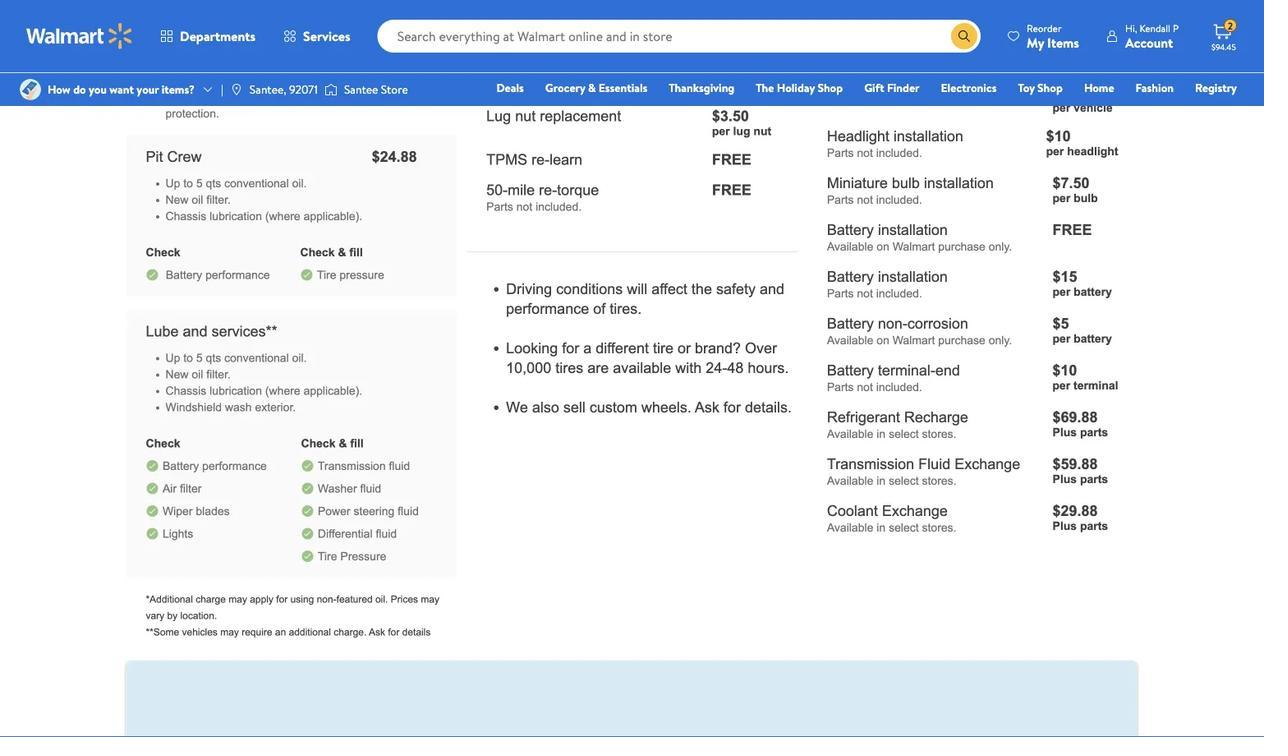 Task type: locate. For each thing, give the bounding box(es) containing it.
essentials
[[599, 80, 648, 96]]

 image right 92071
[[325, 81, 338, 98]]

shop right holiday on the right of the page
[[818, 80, 843, 96]]

how do you want your items?
[[48, 81, 195, 97]]

electronics
[[941, 80, 997, 96]]

Walmart Site-Wide search field
[[378, 20, 981, 53]]

the holiday shop
[[756, 80, 843, 96]]

santee
[[344, 81, 378, 97]]

holiday
[[777, 80, 815, 96]]

1 horizontal spatial shop
[[1038, 80, 1063, 96]]

one debit link
[[1104, 102, 1175, 120]]

Search search field
[[378, 20, 981, 53]]

toy shop link
[[1011, 79, 1071, 97]]

do
[[73, 81, 86, 97]]

walmart+
[[1189, 103, 1238, 119]]

1 horizontal spatial  image
[[230, 83, 243, 96]]

departments
[[180, 27, 256, 45]]

2 horizontal spatial  image
[[325, 81, 338, 98]]

santee, 92071
[[250, 81, 318, 97]]

 image left how
[[20, 79, 41, 100]]

 image
[[20, 79, 41, 100], [325, 81, 338, 98], [230, 83, 243, 96]]

toy
[[1019, 80, 1035, 96]]

shop right the toy
[[1038, 80, 1063, 96]]

one
[[1112, 103, 1136, 119]]

0 horizontal spatial  image
[[20, 79, 41, 100]]

search icon image
[[958, 30, 971, 43]]

 image for how do you want your items?
[[20, 79, 41, 100]]

92071
[[289, 81, 318, 97]]

hi,
[[1126, 21, 1138, 35]]

thanksgiving link
[[662, 79, 742, 97]]

0 horizontal spatial shop
[[818, 80, 843, 96]]

want
[[110, 81, 134, 97]]

2
[[1228, 19, 1234, 33]]

departments button
[[146, 16, 270, 56]]

grocery
[[546, 80, 586, 96]]

gift finder link
[[857, 79, 927, 97]]

 image right |
[[230, 83, 243, 96]]

santee,
[[250, 81, 287, 97]]

shop
[[818, 80, 843, 96], [1038, 80, 1063, 96]]

1 shop from the left
[[818, 80, 843, 96]]

your
[[137, 81, 159, 97]]

fashion link
[[1129, 79, 1182, 97]]

$94.45
[[1212, 41, 1237, 52]]

the holiday shop link
[[749, 79, 851, 97]]

walmart image
[[26, 23, 133, 49]]

walmart+ link
[[1181, 102, 1245, 120]]

 image for santee, 92071
[[230, 83, 243, 96]]

home
[[1085, 80, 1115, 96]]

you
[[89, 81, 107, 97]]

deals link
[[489, 79, 532, 97]]



Task type: describe. For each thing, give the bounding box(es) containing it.
2 shop from the left
[[1038, 80, 1063, 96]]

home link
[[1077, 79, 1122, 97]]

registry one debit
[[1112, 80, 1238, 119]]

registry link
[[1188, 79, 1245, 97]]

deals
[[497, 80, 524, 96]]

 image for santee store
[[325, 81, 338, 98]]

the
[[756, 80, 775, 96]]

kendall
[[1140, 21, 1171, 35]]

reorder my items
[[1027, 21, 1080, 51]]

electronics link
[[934, 79, 1005, 97]]

&
[[588, 80, 596, 96]]

how
[[48, 81, 71, 97]]

account
[[1126, 33, 1174, 51]]

santee store
[[344, 81, 408, 97]]

finder
[[888, 80, 920, 96]]

my
[[1027, 33, 1045, 51]]

registry
[[1196, 80, 1238, 96]]

grocery & essentials link
[[538, 79, 655, 97]]

items
[[1048, 33, 1080, 51]]

gift finder
[[865, 80, 920, 96]]

grocery & essentials
[[546, 80, 648, 96]]

|
[[221, 81, 223, 97]]

gift
[[865, 80, 885, 96]]

items?
[[162, 81, 195, 97]]

services button
[[270, 16, 365, 56]]

reorder
[[1027, 21, 1062, 35]]

p
[[1173, 21, 1179, 35]]

store
[[381, 81, 408, 97]]

fashion
[[1136, 80, 1174, 96]]

thanksgiving
[[669, 80, 735, 96]]

toy shop
[[1019, 80, 1063, 96]]

debit
[[1139, 103, 1167, 119]]

services
[[303, 27, 351, 45]]

hi, kendall p account
[[1126, 21, 1179, 51]]



Task type: vqa. For each thing, say whether or not it's contained in the screenshot.
Megapixels
no



